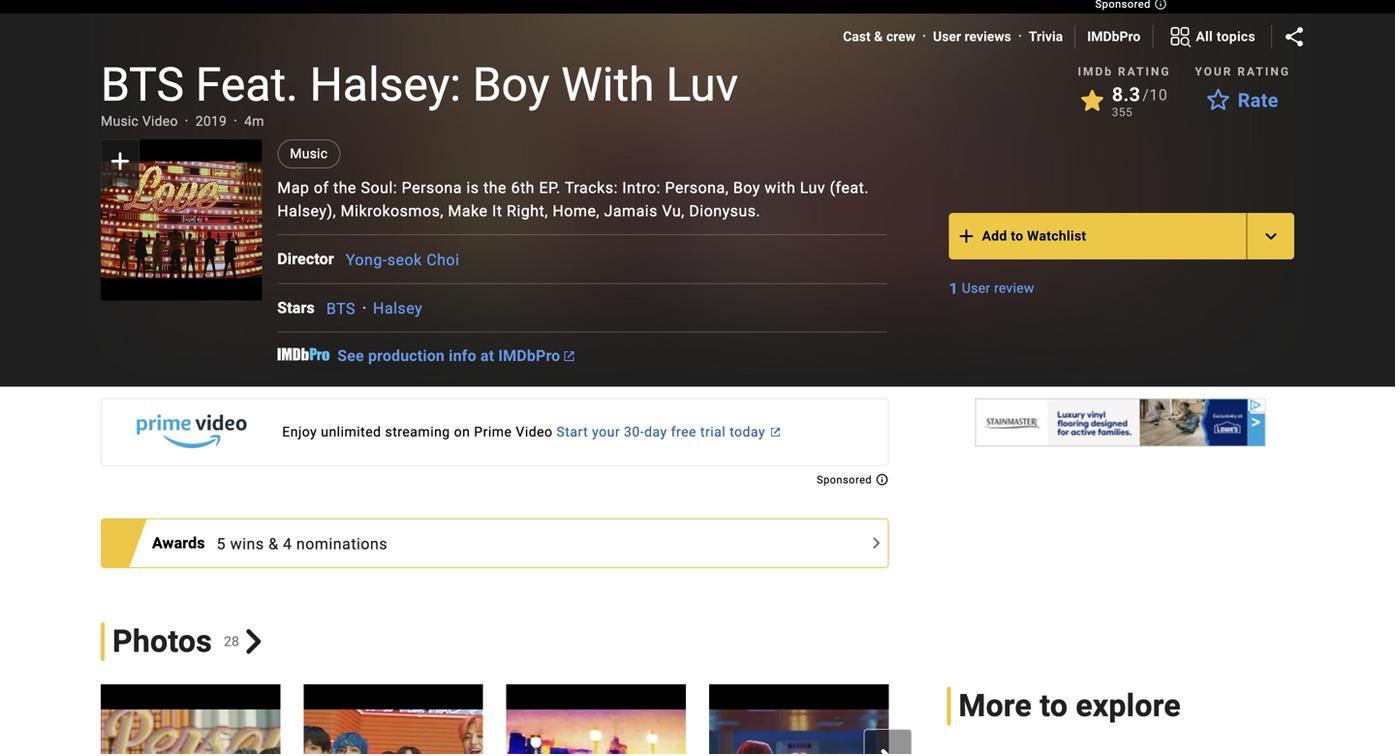 Task type: locate. For each thing, give the bounding box(es) containing it.
choi
[[427, 251, 460, 269]]

1 vertical spatial group
[[78, 685, 1092, 755]]

1 rating from the left
[[1118, 65, 1171, 78]]

1 vertical spatial boy
[[733, 179, 761, 197]]

1 horizontal spatial luv
[[800, 179, 826, 197]]

music button
[[277, 140, 341, 169]]

&
[[874, 29, 883, 45], [269, 535, 279, 554]]

1 horizontal spatial music
[[290, 146, 328, 162]]

2 rating from the left
[[1238, 65, 1291, 78]]

video
[[142, 113, 178, 129]]

0 vertical spatial chevron right inline image
[[241, 630, 266, 655]]

1 see full cast and crew element from the top
[[277, 248, 346, 271]]

0 horizontal spatial the
[[333, 179, 357, 197]]

user reviews button
[[933, 27, 1012, 47]]

1 vertical spatial imdbpro
[[498, 347, 560, 365]]

at
[[481, 347, 494, 365]]

luv
[[666, 58, 738, 112], [800, 179, 826, 197]]

0 vertical spatial see full cast and crew element
[[277, 248, 346, 271]]

crew
[[887, 29, 916, 45]]

1 horizontal spatial to
[[1040, 689, 1068, 725]]

music inside button
[[290, 146, 328, 162]]

to right add
[[1011, 228, 1024, 244]]

day
[[645, 425, 667, 440]]

map
[[277, 179, 310, 197]]

user inside button
[[933, 29, 961, 45]]

0 vertical spatial imdbpro
[[1088, 29, 1141, 45]]

30-
[[624, 425, 645, 440]]

director
[[277, 250, 334, 269]]

to right more
[[1040, 689, 1068, 725]]

cast & crew
[[843, 29, 916, 45]]

& inside button
[[874, 29, 883, 45]]

add
[[982, 228, 1008, 244]]

0 vertical spatial luv
[[666, 58, 738, 112]]

trivia
[[1029, 29, 1063, 45]]

0 horizontal spatial rating
[[1118, 65, 1171, 78]]

awards button
[[152, 532, 217, 555]]

review
[[994, 280, 1035, 296]]

rating
[[1118, 65, 1171, 78], [1238, 65, 1291, 78]]

0 vertical spatial music
[[101, 113, 139, 129]]

rating for imdb rating
[[1118, 65, 1171, 78]]

1 user review
[[949, 279, 1035, 298]]

0 horizontal spatial &
[[269, 535, 279, 554]]

boy left with
[[473, 58, 550, 112]]

music
[[101, 113, 139, 129], [290, 146, 328, 162]]

imdbpro up imdb rating
[[1088, 29, 1141, 45]]

see full cast and crew element down "halsey),"
[[277, 248, 346, 271]]

/
[[1143, 86, 1150, 104]]

1 horizontal spatial &
[[874, 29, 883, 45]]

awards
[[152, 535, 205, 553]]

vu,
[[662, 202, 685, 220]]

0 horizontal spatial luv
[[666, 58, 738, 112]]

user left 'reviews'
[[933, 29, 961, 45]]

bts in bts feat. halsey: boy with luv (2019) image
[[101, 140, 262, 301], [101, 685, 280, 755], [507, 685, 686, 755], [912, 685, 1092, 755]]

bts for bts button
[[326, 299, 356, 318]]

see more awards and nominations image
[[865, 532, 888, 555]]

yong-seok choi button
[[346, 251, 460, 269]]

1 vertical spatial chevron right inline image
[[876, 750, 900, 755]]

bts up "music video"
[[101, 58, 184, 112]]

1 vertical spatial see full cast and crew element
[[277, 296, 326, 320]]

the right of
[[333, 179, 357, 197]]

all topics
[[1196, 28, 1256, 44]]

imdbpro left 'launch inline' image
[[498, 347, 560, 365]]

user right 1
[[962, 280, 991, 296]]

boy up dionysus.
[[733, 179, 761, 197]]

add to watchlist
[[982, 228, 1087, 244]]

1 vertical spatial &
[[269, 535, 279, 554]]

1 horizontal spatial bts
[[326, 299, 356, 318]]

yong-seok choi
[[346, 251, 460, 269]]

1 horizontal spatial the
[[484, 179, 507, 197]]

watchlist
[[1027, 228, 1087, 244]]

0 horizontal spatial music
[[101, 113, 139, 129]]

1 horizontal spatial boy
[[733, 179, 761, 197]]

0 horizontal spatial imdbpro
[[498, 347, 560, 365]]

0 vertical spatial user
[[933, 29, 961, 45]]

more
[[959, 689, 1032, 725]]

1 vertical spatial music
[[290, 146, 328, 162]]

1 horizontal spatial chevron right inline image
[[876, 750, 900, 755]]

is
[[467, 179, 479, 197]]

4
[[283, 535, 292, 554]]

map of the soul: persona is the 6th ep. tracks: intro: persona, boy with luv (feat. halsey), mikrokosmos, make it right, home, jamais vu, dionysus.
[[277, 179, 869, 220]]

to
[[1011, 228, 1024, 244], [1040, 689, 1068, 725]]

0 horizontal spatial to
[[1011, 228, 1024, 244]]

user reviews
[[933, 29, 1012, 45]]

boy
[[473, 58, 550, 112], [733, 179, 761, 197]]

0 horizontal spatial bts
[[101, 58, 184, 112]]

halsey button
[[373, 299, 423, 318]]

0 vertical spatial group
[[101, 140, 262, 301]]

bts
[[101, 58, 184, 112], [326, 299, 356, 318]]

add to watchlist button
[[949, 213, 1248, 259]]

music up of
[[290, 146, 328, 162]]

seok
[[387, 251, 422, 269]]

user
[[933, 29, 961, 45], [962, 280, 991, 296]]

music left video
[[101, 113, 139, 129]]

1
[[949, 279, 958, 298]]

jamais
[[604, 202, 658, 220]]

halsey),
[[277, 202, 336, 220]]

the
[[333, 179, 357, 197], [484, 179, 507, 197]]

0 vertical spatial to
[[1011, 228, 1024, 244]]

& left 4
[[269, 535, 279, 554]]

rating up rate
[[1238, 65, 1291, 78]]

1 horizontal spatial rating
[[1238, 65, 1291, 78]]

(feat.
[[830, 179, 869, 197]]

see full cast and crew element down the director on the top of the page
[[277, 296, 326, 320]]

see production info at imdbpro button
[[337, 347, 574, 365]]

8.3
[[1112, 83, 1141, 106]]

luv inside map of the soul: persona is the 6th ep. tracks: intro: persona, boy with luv (feat. halsey), mikrokosmos, make it right, home, jamais vu, dionysus.
[[800, 179, 826, 197]]

to inside button
[[1011, 228, 1024, 244]]

persona
[[402, 179, 462, 197]]

2 the from the left
[[484, 179, 507, 197]]

bts right stars
[[326, 299, 356, 318]]

the right is
[[484, 179, 507, 197]]

0 vertical spatial &
[[874, 29, 883, 45]]

& right cast
[[874, 29, 883, 45]]

group
[[101, 140, 262, 301], [78, 685, 1092, 755]]

imdbpro
[[1088, 29, 1141, 45], [498, 347, 560, 365]]

0 vertical spatial boy
[[473, 58, 550, 112]]

see full cast and crew element
[[277, 248, 346, 271], [277, 296, 326, 320]]

soul:
[[361, 179, 397, 197]]

see full cast and crew element containing stars
[[277, 296, 326, 320]]

chevron right inline image
[[241, 630, 266, 655], [876, 750, 900, 755]]

0 vertical spatial bts
[[101, 58, 184, 112]]

2 see full cast and crew element from the top
[[277, 296, 326, 320]]

advertisement region
[[976, 399, 1266, 641]]

chevron right inline image inside 'group'
[[876, 750, 900, 755]]

0 horizontal spatial chevron right inline image
[[241, 630, 266, 655]]

1 vertical spatial luv
[[800, 179, 826, 197]]

today
[[730, 425, 766, 440]]

1 vertical spatial user
[[962, 280, 991, 296]]

user inside 1 user review
[[962, 280, 991, 296]]

1 vertical spatial bts
[[326, 299, 356, 318]]

rating up /
[[1118, 65, 1171, 78]]

start your 30-day free trial today
[[557, 425, 766, 440]]

with
[[765, 179, 796, 197]]

1 vertical spatial to
[[1040, 689, 1068, 725]]

add title to another list image
[[1260, 225, 1283, 248]]

your
[[592, 425, 620, 440]]

home,
[[553, 202, 600, 220]]



Task type: vqa. For each thing, say whether or not it's contained in the screenshot.
Juliet Pokorny link
no



Task type: describe. For each thing, give the bounding box(es) containing it.
of
[[314, 179, 329, 197]]

wins
[[230, 535, 264, 554]]

cast & crew button
[[843, 27, 916, 47]]

start your 30-day free trial today link
[[101, 399, 889, 467]]

intro:
[[622, 179, 661, 197]]

4m
[[244, 113, 264, 129]]

see full cast and crew element containing director
[[277, 248, 346, 271]]

sponsored
[[817, 474, 875, 487]]

v and halsey in bts feat. halsey: boy with luv (2019) image
[[709, 685, 889, 755]]

cast
[[843, 29, 871, 45]]

photos
[[112, 624, 212, 660]]

reviews
[[965, 29, 1012, 45]]

28
[[224, 634, 240, 650]]

bts button
[[326, 299, 356, 318]]

persona,
[[665, 179, 729, 197]]

imdb
[[1078, 65, 1114, 78]]

rating for your rating
[[1238, 65, 1291, 78]]

share on social media image
[[1283, 25, 1306, 48]]

v, rm, halsey, suga, jimin, jin, j-hope, and jungkook in bts feat. halsey: boy with luv (2019) image
[[304, 685, 483, 755]]

5
[[217, 535, 226, 554]]

right,
[[507, 202, 548, 220]]

355
[[1112, 106, 1133, 119]]

6th
[[511, 179, 535, 197]]

halsey:
[[310, 58, 461, 112]]

imdbpro button
[[1088, 27, 1141, 47]]

all topics button
[[1154, 21, 1271, 52]]

bts for bts feat. halsey: boy with luv
[[101, 58, 184, 112]]

music for music
[[290, 146, 328, 162]]

nominations
[[296, 535, 388, 554]]

categories image
[[1169, 25, 1192, 48]]

rate
[[1238, 89, 1279, 112]]

to for add
[[1011, 228, 1024, 244]]

production
[[368, 347, 445, 365]]

it
[[492, 202, 503, 220]]

explore
[[1076, 689, 1181, 725]]

tracks:
[[565, 179, 618, 197]]

0 horizontal spatial boy
[[473, 58, 550, 112]]

bts feat. halsey: boy with luv
[[101, 58, 738, 112]]

10
[[1150, 86, 1168, 104]]

music for music video
[[101, 113, 139, 129]]

your
[[1195, 65, 1233, 78]]

ep.
[[539, 179, 561, 197]]

add image
[[955, 225, 978, 248]]

trial
[[701, 425, 726, 440]]

1 horizontal spatial imdbpro
[[1088, 29, 1141, 45]]

halsey
[[373, 299, 423, 318]]

2019 button
[[195, 112, 227, 131]]

all
[[1196, 28, 1213, 44]]

topics
[[1217, 28, 1256, 44]]

2019
[[195, 113, 227, 129]]

mikrokosmos,
[[341, 202, 444, 220]]

launch inline image
[[564, 352, 574, 362]]

imdb rating
[[1078, 65, 1171, 78]]

rate button
[[1196, 83, 1291, 118]]

make
[[448, 202, 488, 220]]

start
[[557, 425, 588, 440]]

see
[[337, 347, 364, 365]]

your rating
[[1195, 65, 1291, 78]]

more to explore
[[959, 689, 1181, 725]]

dionysus.
[[689, 202, 761, 220]]

trivia button
[[1029, 27, 1063, 47]]

music video
[[101, 113, 178, 129]]

free
[[671, 425, 697, 440]]

with
[[561, 58, 655, 112]]

info
[[449, 347, 477, 365]]

8.3 / 10 355
[[1112, 83, 1168, 119]]

boy inside map of the soul: persona is the 6th ep. tracks: intro: persona, boy with luv (feat. halsey), mikrokosmos, make it right, home, jamais vu, dionysus.
[[733, 179, 761, 197]]

feat.
[[196, 58, 298, 112]]

yong-
[[346, 251, 387, 269]]

see production info at imdbpro
[[337, 347, 560, 365]]

stars
[[277, 299, 315, 317]]

5 wins & 4 nominations
[[217, 535, 388, 554]]

to for more
[[1040, 689, 1068, 725]]

1 the from the left
[[333, 179, 357, 197]]



